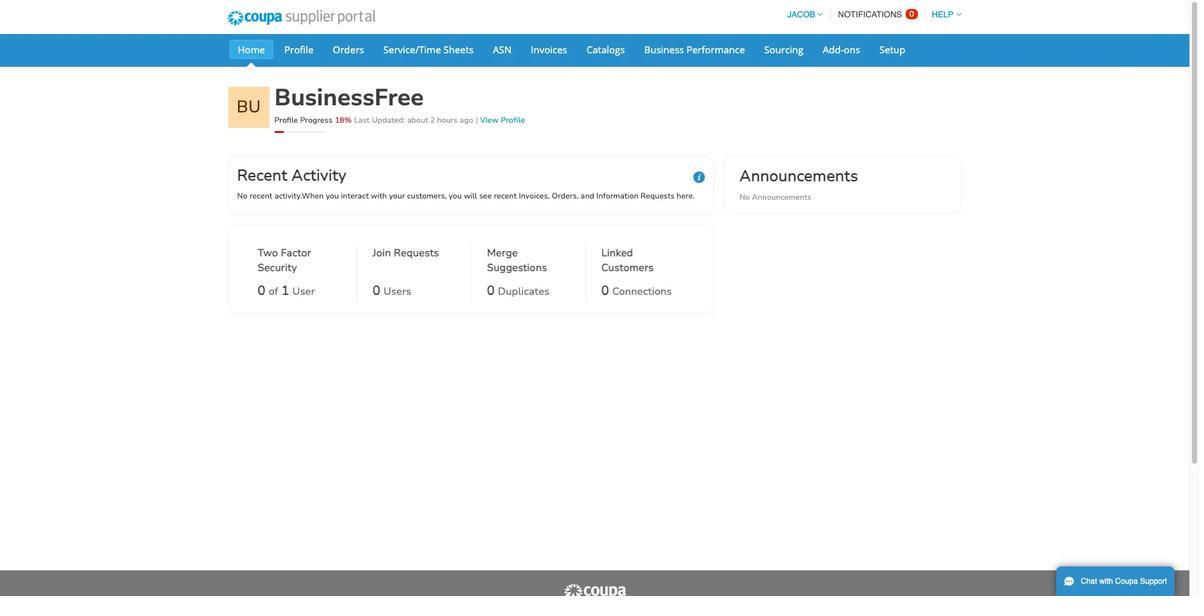 Task type: describe. For each thing, give the bounding box(es) containing it.
your
[[389, 191, 405, 201]]

sourcing link
[[756, 40, 812, 59]]

bu image
[[228, 87, 269, 128]]

businessfree
[[274, 82, 424, 114]]

0 horizontal spatial no
[[237, 191, 247, 201]]

0 inside notifications 0
[[909, 9, 914, 19]]

0 for 0 users
[[373, 282, 380, 300]]

about
[[407, 115, 428, 125]]

merge
[[487, 246, 518, 261]]

profile left the progress
[[274, 115, 298, 125]]

view profile link
[[480, 115, 525, 125]]

recent activity
[[237, 165, 346, 186]]

merge suggestions
[[487, 246, 547, 275]]

security
[[258, 261, 297, 275]]

sourcing
[[764, 43, 803, 56]]

notifications
[[838, 10, 902, 19]]

progress
[[300, 115, 332, 125]]

chat with coupa support
[[1081, 578, 1167, 587]]

no inside announcements no announcements
[[739, 192, 750, 203]]

1
[[281, 282, 289, 300]]

and
[[581, 191, 594, 201]]

invoices,
[[519, 191, 550, 201]]

when
[[302, 191, 324, 201]]

linked customers link
[[601, 246, 684, 279]]

help link
[[926, 10, 961, 19]]

0 for 0 connections
[[601, 282, 609, 300]]

connections
[[612, 285, 672, 299]]

catalogs link
[[578, 40, 633, 59]]

asn
[[493, 43, 512, 56]]

chat
[[1081, 578, 1097, 587]]

business performance
[[644, 43, 745, 56]]

1 horizontal spatial coupa supplier portal image
[[563, 584, 627, 597]]

interact
[[341, 191, 369, 201]]

service/time sheets
[[383, 43, 474, 56]]

service/time sheets link
[[375, 40, 482, 59]]

two factor security
[[258, 246, 311, 275]]

merge suggestions link
[[487, 246, 570, 279]]

sheets
[[444, 43, 474, 56]]

linked
[[601, 246, 633, 261]]

see
[[479, 191, 492, 201]]

customers
[[601, 261, 654, 275]]

0 horizontal spatial requests
[[394, 246, 439, 261]]

two factor security link
[[258, 246, 341, 279]]

orders,
[[552, 191, 579, 201]]

activity.
[[274, 191, 302, 201]]

ons
[[844, 43, 860, 56]]

jacob
[[787, 10, 815, 19]]

of
[[269, 285, 278, 299]]

factor
[[281, 246, 311, 261]]

bu
[[237, 96, 261, 118]]

add-ons link
[[814, 40, 869, 59]]

suggestions
[[487, 261, 547, 275]]

add-
[[823, 43, 844, 56]]

help
[[932, 10, 954, 19]]

1 you from the left
[[326, 191, 339, 201]]

chat with coupa support button
[[1056, 567, 1175, 597]]

no recent activity. when you interact with your customers, you will see recent invoices, orders, and information requests here.
[[237, 191, 695, 201]]

view
[[480, 115, 499, 125]]

2
[[430, 115, 435, 125]]

announcements inside announcements no announcements
[[752, 192, 811, 203]]

0 vertical spatial announcements
[[739, 166, 858, 187]]

0 for 0 of 1 user
[[258, 282, 265, 300]]

0 for 0 duplicates
[[487, 282, 495, 300]]

catalogs
[[587, 43, 625, 56]]

business performance link
[[636, 40, 753, 59]]



Task type: locate. For each thing, give the bounding box(es) containing it.
two
[[258, 246, 278, 261]]

profile right view
[[501, 115, 525, 125]]

0 down customers
[[601, 282, 609, 300]]

join requests link
[[373, 246, 439, 279]]

0 left "of"
[[258, 282, 265, 300]]

with
[[371, 191, 387, 201], [1099, 578, 1113, 587]]

18%
[[335, 115, 352, 125]]

0 vertical spatial with
[[371, 191, 387, 201]]

no right here.
[[739, 192, 750, 203]]

navigation
[[782, 2, 961, 27]]

0 left duplicates
[[487, 282, 495, 300]]

0 horizontal spatial recent
[[250, 191, 272, 201]]

1 vertical spatial with
[[1099, 578, 1113, 587]]

home link
[[229, 40, 273, 59]]

0
[[909, 9, 914, 19], [258, 282, 265, 300], [373, 282, 380, 300], [487, 282, 495, 300], [601, 282, 609, 300]]

performance
[[686, 43, 745, 56]]

requests
[[641, 191, 675, 201], [394, 246, 439, 261]]

will
[[464, 191, 477, 201]]

information
[[596, 191, 639, 201]]

0 left help
[[909, 9, 914, 19]]

0 users
[[373, 282, 411, 300]]

business
[[644, 43, 684, 56]]

join requests
[[373, 246, 439, 261]]

notifications 0
[[838, 9, 914, 19]]

you
[[326, 191, 339, 201], [449, 191, 462, 201]]

no down recent at the top of the page
[[237, 191, 247, 201]]

invoices link
[[523, 40, 576, 59]]

updated:
[[372, 115, 405, 125]]

home
[[238, 43, 265, 56]]

0 vertical spatial coupa supplier portal image
[[218, 2, 384, 34]]

1 horizontal spatial no
[[739, 192, 750, 203]]

no
[[237, 191, 247, 201], [739, 192, 750, 203]]

orders
[[333, 43, 364, 56]]

add-ons
[[823, 43, 860, 56]]

0 connections
[[601, 282, 672, 300]]

jacob link
[[782, 10, 823, 19]]

you left will
[[449, 191, 462, 201]]

with right the chat
[[1099, 578, 1113, 587]]

1 vertical spatial announcements
[[752, 192, 811, 203]]

setup link
[[871, 40, 914, 59]]

ago
[[460, 115, 473, 125]]

1 horizontal spatial with
[[1099, 578, 1113, 587]]

users
[[384, 285, 411, 299]]

you right when
[[326, 191, 339, 201]]

2 recent from the left
[[494, 191, 517, 201]]

activity
[[291, 165, 346, 186]]

user
[[292, 285, 315, 299]]

2 you from the left
[[449, 191, 462, 201]]

announcements no announcements
[[739, 166, 858, 203]]

coupa
[[1115, 578, 1138, 587]]

0 of 1 user
[[258, 282, 315, 300]]

1 vertical spatial coupa supplier portal image
[[563, 584, 627, 597]]

0 left users
[[373, 282, 380, 300]]

0 horizontal spatial coupa supplier portal image
[[218, 2, 384, 34]]

0 duplicates
[[487, 282, 550, 300]]

profile link
[[276, 40, 322, 59]]

setup
[[879, 43, 905, 56]]

recent
[[237, 165, 287, 186]]

orders link
[[324, 40, 372, 59]]

additional information image
[[693, 172, 705, 183]]

with inside button
[[1099, 578, 1113, 587]]

navigation containing notifications 0
[[782, 2, 961, 27]]

customers,
[[407, 191, 447, 201]]

recent right see
[[494, 191, 517, 201]]

1 horizontal spatial requests
[[641, 191, 675, 201]]

1 recent from the left
[[250, 191, 272, 201]]

profile inside profile link
[[284, 43, 313, 56]]

here.
[[677, 191, 695, 201]]

0 vertical spatial requests
[[641, 191, 675, 201]]

invoices
[[531, 43, 567, 56]]

1 vertical spatial requests
[[394, 246, 439, 261]]

support
[[1140, 578, 1167, 587]]

duplicates
[[498, 285, 550, 299]]

service/time
[[383, 43, 441, 56]]

businessfree profile progress 18% last updated: about 2 hours ago | view profile
[[274, 82, 525, 125]]

last
[[354, 115, 370, 125]]

announcements
[[739, 166, 858, 187], [752, 192, 811, 203]]

1 horizontal spatial you
[[449, 191, 462, 201]]

|
[[476, 115, 478, 125]]

1 horizontal spatial recent
[[494, 191, 517, 201]]

linked customers
[[601, 246, 654, 275]]

coupa supplier portal image
[[218, 2, 384, 34], [563, 584, 627, 597]]

hours
[[437, 115, 458, 125]]

recent down recent at the top of the page
[[250, 191, 272, 201]]

profile
[[284, 43, 313, 56], [274, 115, 298, 125], [501, 115, 525, 125]]

0 horizontal spatial with
[[371, 191, 387, 201]]

recent
[[250, 191, 272, 201], [494, 191, 517, 201]]

requests right join
[[394, 246, 439, 261]]

0 horizontal spatial you
[[326, 191, 339, 201]]

with left your
[[371, 191, 387, 201]]

requests left here.
[[641, 191, 675, 201]]

asn link
[[485, 40, 520, 59]]

profile right home
[[284, 43, 313, 56]]

join
[[373, 246, 391, 261]]



Task type: vqa. For each thing, say whether or not it's contained in the screenshot.
Save associated with Save & Go to Next
no



